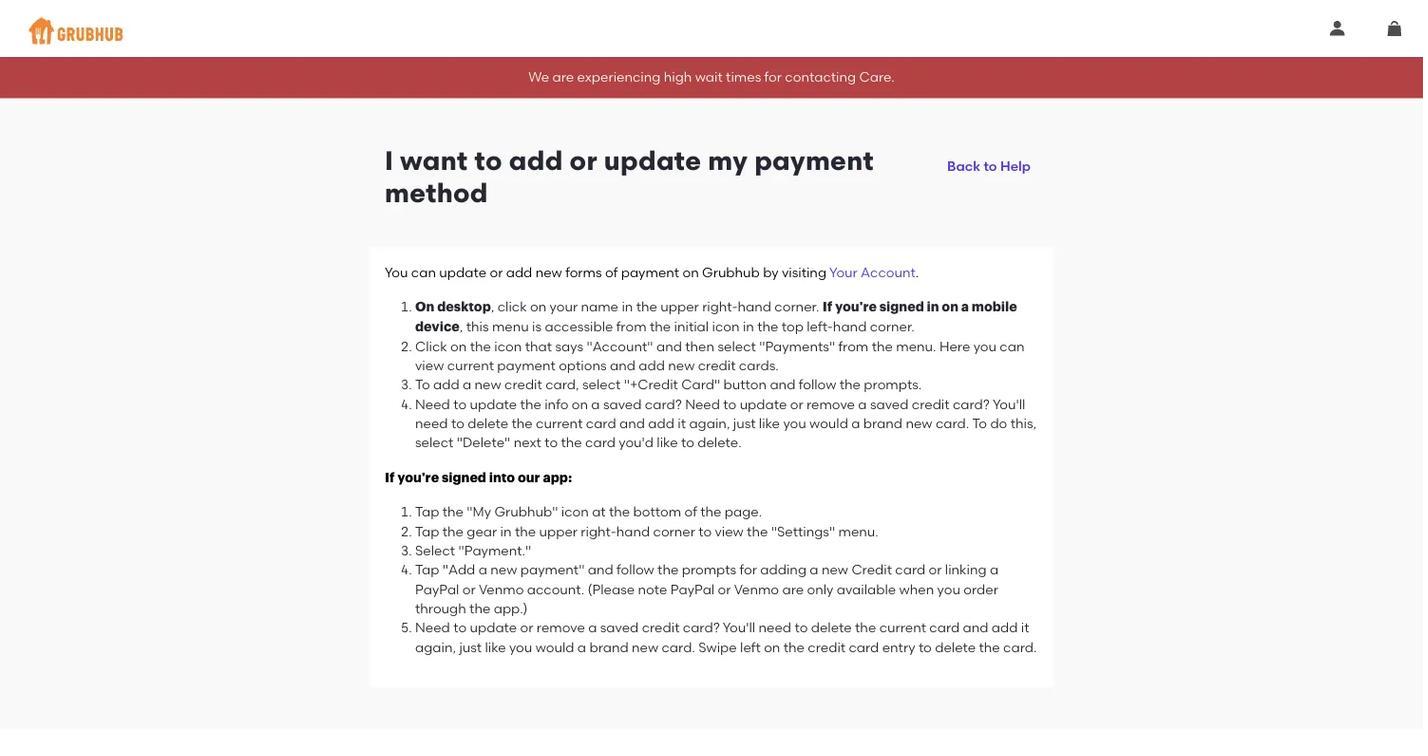 Task type: vqa. For each thing, say whether or not it's contained in the screenshot.
bottom 'corner.'
yes



Task type: locate. For each thing, give the bounding box(es) containing it.
from
[[616, 319, 646, 335], [838, 338, 869, 354]]

1 horizontal spatial just
[[733, 415, 756, 432]]

0 horizontal spatial you're
[[397, 471, 439, 484]]

0 vertical spatial follow
[[799, 377, 836, 393]]

are right we on the left
[[552, 69, 574, 85]]

when
[[899, 581, 934, 597]]

view
[[415, 358, 444, 374], [715, 523, 744, 540]]

you down "payments"
[[783, 415, 806, 432]]

new
[[535, 264, 562, 280], [668, 358, 695, 374], [475, 377, 501, 393], [906, 415, 932, 432], [490, 562, 517, 578], [822, 562, 848, 578], [632, 639, 658, 655]]

payment up on desktop , click on your name in the upper right-hand corner.
[[621, 264, 679, 280]]

tap the "my grubhub" icon at the bottom of the page. tap the gear in the upper right-hand corner to view the "settings" menu. select "payment." tap "add a new payment" and follow the prompts for adding a new credit card or linking a paypal or venmo account. (please note paypal or venmo are only available when you order through the app.) need to update or remove a saved credit card? you'll need to delete the current card and add it again, just like you would a brand new card. swipe left on the credit card entry to delete the card.
[[415, 504, 1037, 655]]

0 horizontal spatial are
[[552, 69, 574, 85]]

0 vertical spatial upper
[[660, 299, 699, 315]]

add down click in the top of the page
[[433, 377, 459, 393]]

right- down at
[[581, 523, 616, 540]]

1 horizontal spatial again,
[[689, 415, 730, 432]]

of right the forms
[[605, 264, 618, 280]]

1 horizontal spatial can
[[1000, 338, 1024, 354]]

for right times
[[764, 69, 782, 85]]

0 horizontal spatial small image
[[1330, 21, 1345, 36]]

current down the "info"
[[536, 415, 583, 432]]

0 horizontal spatial menu.
[[838, 523, 879, 540]]

in up "payment."
[[500, 523, 512, 540]]

0 vertical spatial again,
[[689, 415, 730, 432]]

1 vertical spatial tap
[[415, 523, 439, 540]]

it inside click on the icon that says "account" and then select "payments" from the menu. here you can view current payment options and add new credit cards. to add a new credit card, select "+credit card" button and follow the prompts. need to update the info on a saved card? need to update or remove a saved credit card? you'll need to delete the current card and add it again, just like you would a brand new card. to do this, select "delete" next to the card you'd like to delete.
[[678, 415, 686, 432]]

for left adding
[[740, 562, 757, 578]]

signed for on desktop
[[879, 301, 924, 314]]

view down click in the top of the page
[[415, 358, 444, 374]]

times
[[726, 69, 761, 85]]

for
[[764, 69, 782, 85], [740, 562, 757, 578]]

"my
[[467, 504, 491, 520]]

1 vertical spatial like
[[657, 435, 678, 451]]

initial
[[674, 319, 709, 335]]

can inside click on the icon that says "account" and then select "payments" from the menu. here you can view current payment options and add new credit cards. to add a new credit card, select "+credit card" button and follow the prompts. need to update the info on a saved card? need to update or remove a saved credit card? you'll need to delete the current card and add it again, just like you would a brand new card. to do this, select "delete" next to the card you'd like to delete.
[[1000, 338, 1024, 354]]

current down this
[[447, 358, 494, 374]]

0 vertical spatial view
[[415, 358, 444, 374]]

delete inside click on the icon that says "account" and then select "payments" from the menu. here you can view current payment options and add new credit cards. to add a new credit card, select "+credit card" button and follow the prompts. need to update the info on a saved card? need to update or remove a saved credit card? you'll need to delete the current card and add it again, just like you would a brand new card. to do this, select "delete" next to the card you'd like to delete.
[[468, 415, 508, 432]]

0 horizontal spatial if
[[385, 471, 395, 484]]

page.
[[725, 504, 762, 520]]

on
[[415, 301, 435, 314]]

0 horizontal spatial you'll
[[723, 620, 755, 636]]

2 vertical spatial icon
[[561, 504, 589, 520]]

0 horizontal spatial brand
[[589, 639, 629, 655]]

bottom
[[633, 504, 681, 520]]

2 horizontal spatial select
[[718, 338, 756, 354]]

2 horizontal spatial hand
[[833, 319, 867, 335]]

you'll inside click on the icon that says "account" and then select "payments" from the menu. here you can view current payment options and add new credit cards. to add a new credit card, select "+credit card" button and follow the prompts. need to update the info on a saved card? need to update or remove a saved credit card? you'll need to delete the current card and add it again, just like you would a brand new card. to do this, select "delete" next to the card you'd like to delete.
[[993, 396, 1025, 412]]

gear
[[467, 523, 497, 540]]

0 vertical spatial signed
[[879, 301, 924, 314]]

0 vertical spatial need
[[415, 415, 448, 432]]

0 horizontal spatial icon
[[494, 338, 522, 354]]

view inside tap the "my grubhub" icon at the bottom of the page. tap the gear in the upper right-hand corner to view the "settings" menu. select "payment." tap "add a new payment" and follow the prompts for adding a new credit card or linking a paypal or venmo account. (please note paypal or venmo are only available when you order through the app.) need to update or remove a saved credit card? you'll need to delete the current card and add it again, just like you would a brand new card. swipe left on the credit card entry to delete the card.
[[715, 523, 744, 540]]

your
[[829, 264, 858, 280]]

payment down contacting
[[754, 144, 874, 176]]

and down '"account"'
[[610, 358, 635, 374]]

1 horizontal spatial if
[[822, 301, 832, 314]]

signed down account
[[879, 301, 924, 314]]

0 horizontal spatial signed
[[442, 471, 486, 484]]

1 vertical spatial you'll
[[723, 620, 755, 636]]

1 vertical spatial are
[[782, 581, 804, 597]]

in left mobile
[[927, 301, 939, 314]]

1 horizontal spatial you'll
[[993, 396, 1025, 412]]

follow
[[799, 377, 836, 393], [617, 562, 654, 578]]

1 horizontal spatial ,
[[491, 299, 494, 315]]

0 horizontal spatial again,
[[415, 639, 456, 655]]

1 vertical spatial you're
[[397, 471, 439, 484]]

1 vertical spatial for
[[740, 562, 757, 578]]

upper down grubhub"
[[539, 523, 578, 540]]

card
[[586, 415, 616, 432], [585, 435, 615, 451], [895, 562, 925, 578], [929, 620, 960, 636], [849, 639, 879, 655]]

delete.
[[697, 435, 742, 451]]

your
[[550, 299, 578, 315]]

1 horizontal spatial upper
[[660, 299, 699, 315]]

on inside tap the "my grubhub" icon at the bottom of the page. tap the gear in the upper right-hand corner to view the "settings" menu. select "payment." tap "add a new payment" and follow the prompts for adding a new credit card or linking a paypal or venmo account. (please note paypal or venmo are only available when you order through the app.) need to update or remove a saved credit card? you'll need to delete the current card and add it again, just like you would a brand new card. swipe left on the credit card entry to delete the card.
[[764, 639, 780, 655]]

0 horizontal spatial hand
[[616, 523, 650, 540]]

a
[[961, 301, 969, 314], [463, 377, 471, 393], [591, 396, 600, 412], [858, 396, 867, 412], [851, 415, 860, 432], [478, 562, 487, 578], [810, 562, 818, 578], [990, 562, 999, 578], [588, 620, 597, 636], [577, 639, 586, 655]]

0 horizontal spatial card?
[[645, 396, 682, 412]]

paypal up "through"
[[415, 581, 459, 597]]

1 horizontal spatial icon
[[561, 504, 589, 520]]

2 paypal from the left
[[670, 581, 715, 597]]

of inside tap the "my grubhub" icon at the bottom of the page. tap the gear in the upper right-hand corner to view the "settings" menu. select "payment." tap "add a new payment" and follow the prompts for adding a new credit card or linking a paypal or venmo account. (please note paypal or venmo are only available when you order through the app.) need to update or remove a saved credit card? you'll need to delete the current card and add it again, just like you would a brand new card. swipe left on the credit card entry to delete the card.
[[684, 504, 697, 520]]

1 vertical spatial follow
[[617, 562, 654, 578]]

"add
[[442, 562, 475, 578]]

new up "only"
[[822, 562, 848, 578]]

select down 'options'
[[582, 377, 621, 393]]

or up when
[[929, 562, 942, 578]]

1 horizontal spatial are
[[782, 581, 804, 597]]

,
[[491, 299, 494, 315], [460, 319, 463, 335]]

brand inside click on the icon that says "account" and then select "payments" from the menu. here you can view current payment options and add new credit cards. to add a new credit card, select "+credit card" button and follow the prompts. need to update the info on a saved card? need to update or remove a saved credit card? you'll need to delete the current card and add it again, just like you would a brand new card. to do this, select "delete" next to the card you'd like to delete.
[[863, 415, 903, 432]]

swipe
[[698, 639, 737, 655]]

0 horizontal spatial from
[[616, 319, 646, 335]]

upper
[[660, 299, 699, 315], [539, 523, 578, 540]]

add inside tap the "my grubhub" icon at the bottom of the page. tap the gear in the upper right-hand corner to view the "settings" menu. select "payment." tap "add a new payment" and follow the prompts for adding a new credit card or linking a paypal or venmo account. (please note paypal or venmo are only available when you order through the app.) need to update or remove a saved credit card? you'll need to delete the current card and add it again, just like you would a brand new card. swipe left on the credit card entry to delete the card.
[[992, 620, 1018, 636]]

1 horizontal spatial remove
[[806, 396, 855, 412]]

3 tap from the top
[[415, 562, 439, 578]]

1 vertical spatial need
[[759, 620, 791, 636]]

0 vertical spatial payment
[[754, 144, 874, 176]]

from up '"account"'
[[616, 319, 646, 335]]

1 horizontal spatial paypal
[[670, 581, 715, 597]]

add down order
[[992, 620, 1018, 636]]

in
[[622, 299, 633, 315], [927, 301, 939, 314], [743, 319, 754, 335], [500, 523, 512, 540]]

add
[[509, 144, 563, 176], [506, 264, 532, 280], [639, 358, 665, 374], [433, 377, 459, 393], [648, 415, 674, 432], [992, 620, 1018, 636]]

corner. up top
[[775, 299, 819, 315]]

brand inside tap the "my grubhub" icon at the bottom of the page. tap the gear in the upper right-hand corner to view the "settings" menu. select "payment." tap "add a new payment" and follow the prompts for adding a new credit card or linking a paypal or venmo account. (please note paypal or venmo are only available when you order through the app.) need to update or remove a saved credit card? you'll need to delete the current card and add it again, just like you would a brand new card. swipe left on the credit card entry to delete the card.
[[589, 639, 629, 655]]

update inside i want to add or update my payment method
[[604, 144, 701, 176]]

follow up note
[[617, 562, 654, 578]]

you'll
[[993, 396, 1025, 412], [723, 620, 755, 636]]

1 horizontal spatial venmo
[[734, 581, 779, 597]]

follow down "payments"
[[799, 377, 836, 393]]

the down available
[[855, 620, 876, 636]]

you
[[385, 264, 408, 280]]

0 horizontal spatial venmo
[[479, 581, 524, 597]]

current inside tap the "my grubhub" icon at the bottom of the page. tap the gear in the upper right-hand corner to view the "settings" menu. select "payment." tap "add a new payment" and follow the prompts for adding a new credit card or linking a paypal or venmo account. (please note paypal or venmo are only available when you order through the app.) need to update or remove a saved credit card? you'll need to delete the current card and add it again, just like you would a brand new card. swipe left on the credit card entry to delete the card.
[[879, 620, 926, 636]]

it
[[678, 415, 686, 432], [1021, 620, 1029, 636]]

small image
[[1330, 21, 1345, 36], [1387, 21, 1402, 36]]

you'll up left
[[723, 620, 755, 636]]

if for you can update or add new forms of payment on grubhub by visiting
[[385, 471, 395, 484]]

"payments"
[[759, 338, 835, 354]]

0 vertical spatial it
[[678, 415, 686, 432]]

menu.
[[896, 338, 936, 354], [838, 523, 879, 540]]

0 horizontal spatial just
[[459, 639, 482, 655]]

, left this
[[460, 319, 463, 335]]

2 venmo from the left
[[734, 581, 779, 597]]

hand down by
[[738, 299, 771, 315]]

right- up "initial"
[[702, 299, 738, 315]]

paypal
[[415, 581, 459, 597], [670, 581, 715, 597]]

0 horizontal spatial remove
[[537, 620, 585, 636]]

0 vertical spatial of
[[605, 264, 618, 280]]

0 horizontal spatial right-
[[581, 523, 616, 540]]

"delete"
[[457, 435, 510, 451]]

mobile
[[972, 301, 1017, 314]]

or down experiencing
[[570, 144, 597, 176]]

0 horizontal spatial it
[[678, 415, 686, 432]]

1 horizontal spatial payment
[[621, 264, 679, 280]]

the left the prompts.
[[840, 377, 861, 393]]

0 horizontal spatial payment
[[497, 358, 556, 374]]

like right you'd
[[657, 435, 678, 451]]

2 vertical spatial payment
[[497, 358, 556, 374]]

or
[[570, 144, 597, 176], [490, 264, 503, 280], [790, 396, 803, 412], [929, 562, 942, 578], [462, 581, 476, 597], [718, 581, 731, 597], [520, 620, 533, 636]]

0 horizontal spatial follow
[[617, 562, 654, 578]]

menu. up credit
[[838, 523, 879, 540]]

0 vertical spatial icon
[[712, 319, 740, 335]]

1 horizontal spatial right-
[[702, 299, 738, 315]]

2 small image from the left
[[1387, 21, 1402, 36]]

paypal down prompts
[[670, 581, 715, 597]]

need down click in the top of the page
[[415, 396, 450, 412]]

the up next
[[512, 415, 533, 432]]

or down app.)
[[520, 620, 533, 636]]

want
[[400, 144, 468, 176]]

venmo down adding
[[734, 581, 779, 597]]

would down "payments"
[[809, 415, 848, 432]]

need up left
[[759, 620, 791, 636]]

1 vertical spatial ,
[[460, 319, 463, 335]]

from inside click on the icon that says "account" and then select "payments" from the menu. here you can view current payment options and add new credit cards. to add a new credit card, select "+credit card" button and follow the prompts. need to update the info on a saved card? need to update or remove a saved credit card? you'll need to delete the current card and add it again, just like you would a brand new card. to do this, select "delete" next to the card you'd like to delete.
[[838, 338, 869, 354]]

1 horizontal spatial you're
[[835, 301, 877, 314]]

again, up delete.
[[689, 415, 730, 432]]

0 vertical spatial current
[[447, 358, 494, 374]]

update up "delete" at the left
[[470, 396, 517, 412]]

hand down your
[[833, 319, 867, 335]]

payment
[[754, 144, 874, 176], [621, 264, 679, 280], [497, 358, 556, 374]]

forms
[[565, 264, 602, 280]]

would down account.
[[535, 639, 574, 655]]

0 horizontal spatial like
[[485, 639, 506, 655]]

my
[[708, 144, 748, 176]]

credit left card,
[[504, 377, 542, 393]]

2 vertical spatial select
[[415, 435, 453, 451]]

1 vertical spatial corner.
[[870, 319, 915, 335]]

icon up then
[[712, 319, 740, 335]]

remove down "payments"
[[806, 396, 855, 412]]

2 tap from the top
[[415, 523, 439, 540]]

adding
[[760, 562, 806, 578]]

are inside tap the "my grubhub" icon at the bottom of the page. tap the gear in the upper right-hand corner to view the "settings" menu. select "payment." tap "add a new payment" and follow the prompts for adding a new credit card or linking a paypal or venmo account. (please note paypal or venmo are only available when you order through the app.) need to update or remove a saved credit card? you'll need to delete the current card and add it again, just like you would a brand new card. swipe left on the credit card entry to delete the card.
[[782, 581, 804, 597]]

on up 'here'
[[942, 301, 959, 314]]

the up app:
[[561, 435, 582, 451]]

1 horizontal spatial view
[[715, 523, 744, 540]]

1 vertical spatial brand
[[589, 639, 629, 655]]

1 vertical spatial payment
[[621, 264, 679, 280]]

like inside tap the "my grubhub" icon at the bottom of the page. tap the gear in the upper right-hand corner to view the "settings" menu. select "payment." tap "add a new payment" and follow the prompts for adding a new credit card or linking a paypal or venmo account. (please note paypal or venmo are only available when you order through the app.) need to update or remove a saved credit card? you'll need to delete the current card and add it again, just like you would a brand new card. swipe left on the credit card entry to delete the card.
[[485, 639, 506, 655]]

i want to add or update my payment method
[[385, 144, 874, 209]]

help
[[1000, 158, 1031, 174]]

corner. down account
[[870, 319, 915, 335]]

again, down "through"
[[415, 639, 456, 655]]

brand down the prompts.
[[863, 415, 903, 432]]

1 tap from the top
[[415, 504, 439, 520]]

card,
[[545, 377, 579, 393]]

remove inside click on the icon that says "account" and then select "payments" from the menu. here you can view current payment options and add new credit cards. to add a new credit card, select "+credit card" button and follow the prompts. need to update the info on a saved card? need to update or remove a saved credit card? you'll need to delete the current card and add it again, just like you would a brand new card. to do this, select "delete" next to the card you'd like to delete.
[[806, 396, 855, 412]]

0 vertical spatial menu.
[[896, 338, 936, 354]]

signed inside if you're signed in on a mobile device
[[879, 301, 924, 314]]

new down note
[[632, 639, 658, 655]]

to
[[415, 377, 430, 393], [972, 415, 987, 432]]

visiting
[[782, 264, 826, 280]]

options
[[559, 358, 607, 374]]

the left page. on the right bottom
[[700, 504, 721, 520]]

0 vertical spatial right-
[[702, 299, 738, 315]]

saved down (please
[[600, 620, 639, 636]]

0 horizontal spatial card.
[[662, 639, 695, 655]]

you're
[[835, 301, 877, 314], [397, 471, 439, 484]]

1 small image from the left
[[1330, 21, 1345, 36]]

1 vertical spatial remove
[[537, 620, 585, 636]]

icon down "menu"
[[494, 338, 522, 354]]

the right left
[[783, 639, 805, 655]]

venmo up app.)
[[479, 581, 524, 597]]

1 vertical spatial just
[[459, 639, 482, 655]]

add down we on the left
[[509, 144, 563, 176]]

1 horizontal spatial to
[[972, 415, 987, 432]]

by
[[763, 264, 779, 280]]

0 vertical spatial delete
[[468, 415, 508, 432]]

you
[[973, 338, 996, 354], [783, 415, 806, 432], [937, 581, 960, 597], [509, 639, 532, 655]]

1 vertical spatial would
[[535, 639, 574, 655]]

2 vertical spatial delete
[[935, 639, 976, 655]]

like down the 'button'
[[759, 415, 780, 432]]

desktop
[[437, 301, 491, 314]]

2 horizontal spatial current
[[879, 620, 926, 636]]

0 vertical spatial can
[[411, 264, 436, 280]]

corner
[[653, 523, 695, 540]]

saved inside tap the "my grubhub" icon at the bottom of the page. tap the gear in the upper right-hand corner to view the "settings" menu. select "payment." tap "add a new payment" and follow the prompts for adding a new credit card or linking a paypal or venmo account. (please note paypal or venmo are only available when you order through the app.) need to update or remove a saved credit card? you'll need to delete the current card and add it again, just like you would a brand new card. swipe left on the credit card entry to delete the card.
[[600, 620, 639, 636]]

hand
[[738, 299, 771, 315], [833, 319, 867, 335], [616, 523, 650, 540]]

if for on desktop
[[822, 301, 832, 314]]

our
[[518, 471, 540, 484]]

0 vertical spatial hand
[[738, 299, 771, 315]]

1 vertical spatial from
[[838, 338, 869, 354]]

0 horizontal spatial for
[[740, 562, 757, 578]]

saved down "+credit
[[603, 396, 642, 412]]

0 horizontal spatial upper
[[539, 523, 578, 540]]

delete up "delete" at the left
[[468, 415, 508, 432]]

1 horizontal spatial card.
[[936, 415, 969, 432]]

delete right entry
[[935, 639, 976, 655]]

0 horizontal spatial view
[[415, 358, 444, 374]]

0 vertical spatial ,
[[491, 299, 494, 315]]

1 vertical spatial right-
[[581, 523, 616, 540]]

venmo
[[479, 581, 524, 597], [734, 581, 779, 597]]

icon
[[712, 319, 740, 335], [494, 338, 522, 354], [561, 504, 589, 520]]

you're inside if you're signed in on a mobile device
[[835, 301, 877, 314]]

just up delete.
[[733, 415, 756, 432]]

brand down (please
[[589, 639, 629, 655]]

info
[[544, 396, 568, 412]]

0 vertical spatial remove
[[806, 396, 855, 412]]

1 horizontal spatial delete
[[811, 620, 852, 636]]

payment down "that"
[[497, 358, 556, 374]]

new down the prompts.
[[906, 415, 932, 432]]

select left "delete" at the left
[[415, 435, 453, 451]]

1 vertical spatial menu.
[[838, 523, 879, 540]]

or down "payments"
[[790, 396, 803, 412]]

card? up swipe
[[683, 620, 720, 636]]

if inside if you're signed in on a mobile device
[[822, 301, 832, 314]]

1 paypal from the left
[[415, 581, 459, 597]]

credit down "only"
[[808, 639, 846, 655]]

credit down note
[[642, 620, 680, 636]]

back to help link
[[940, 144, 1038, 178]]

need
[[415, 396, 450, 412], [685, 396, 720, 412], [415, 620, 450, 636]]

saved
[[603, 396, 642, 412], [870, 396, 909, 412], [600, 620, 639, 636]]



Task type: describe. For each thing, give the bounding box(es) containing it.
need inside tap the "my grubhub" icon at the bottom of the page. tap the gear in the upper right-hand corner to view the "settings" menu. select "payment." tap "add a new payment" and follow the prompts for adding a new credit card or linking a paypal or venmo account. (please note paypal or venmo are only available when you order through the app.) need to update or remove a saved credit card? you'll need to delete the current card and add it again, just like you would a brand new card. swipe left on the credit card entry to delete the card.
[[415, 620, 450, 636]]

follow inside tap the "my grubhub" icon at the bottom of the page. tap the gear in the upper right-hand corner to view the "settings" menu. select "payment." tap "add a new payment" and follow the prompts for adding a new credit card or linking a paypal or venmo account. (please note paypal or venmo are only available when you order through the app.) need to update or remove a saved credit card? you'll need to delete the current card and add it again, just like you would a brand new card. swipe left on the credit card entry to delete the card.
[[617, 562, 654, 578]]

only
[[807, 581, 833, 597]]

menu
[[492, 319, 529, 335]]

1 vertical spatial to
[[972, 415, 987, 432]]

follow inside click on the icon that says "account" and then select "payments" from the menu. here you can view current payment options and add new credit cards. to add a new credit card, select "+credit card" button and follow the prompts. need to update the info on a saved card? need to update or remove a saved credit card? you'll need to delete the current card and add it again, just like you would a brand new card. to do this, select "delete" next to the card you'd like to delete.
[[799, 377, 836, 393]]

on down this
[[450, 338, 467, 354]]

2 horizontal spatial delete
[[935, 639, 976, 655]]

if you're signed into our app:
[[385, 471, 572, 484]]

the up the prompts.
[[872, 338, 893, 354]]

if you're signed in on a mobile device
[[415, 301, 1017, 334]]

do
[[990, 415, 1007, 432]]

into
[[489, 471, 515, 484]]

a inside if you're signed in on a mobile device
[[961, 301, 969, 314]]

or down "add
[[462, 581, 476, 597]]

hand inside tap the "my grubhub" icon at the bottom of the page. tap the gear in the upper right-hand corner to view the "settings" menu. select "payment." tap "add a new payment" and follow the prompts for adding a new credit card or linking a paypal or venmo account. (please note paypal or venmo are only available when you order through the app.) need to update or remove a saved credit card? you'll need to delete the current card and add it again, just like you would a brand new card. swipe left on the credit card entry to delete the card.
[[616, 523, 650, 540]]

to inside i want to add or update my payment method
[[474, 144, 502, 176]]

at
[[592, 504, 606, 520]]

1 vertical spatial select
[[582, 377, 621, 393]]

you're for on desktop
[[835, 301, 877, 314]]

the down you can update or add new forms of payment on grubhub by visiting your account .
[[636, 299, 657, 315]]

through
[[415, 601, 466, 617]]

credit down the prompts.
[[912, 396, 950, 412]]

we are experiencing high wait times for contacting care.
[[528, 69, 895, 85]]

the left "my at the bottom of page
[[442, 504, 464, 520]]

you'd
[[619, 435, 654, 451]]

name
[[581, 299, 618, 315]]

update inside tap the "my grubhub" icon at the bottom of the page. tap the gear in the upper right-hand corner to view the "settings" menu. select "payment." tap "add a new payment" and follow the prompts for adding a new credit card or linking a paypal or venmo account. (please note paypal or venmo are only available when you order through the app.) need to update or remove a saved credit card? you'll need to delete the current card and add it again, just like you would a brand new card. swipe left on the credit card entry to delete the card.
[[470, 620, 517, 636]]

, this menu is accessible from the initial icon in the top left-hand corner.
[[460, 319, 915, 335]]

add up you'd
[[648, 415, 674, 432]]

add up "+credit
[[639, 358, 665, 374]]

your account link
[[829, 264, 916, 280]]

2 horizontal spatial icon
[[712, 319, 740, 335]]

back to help
[[947, 158, 1031, 174]]

add inside i want to add or update my payment method
[[509, 144, 563, 176]]

new down then
[[668, 358, 695, 374]]

"payment."
[[458, 543, 531, 559]]

0 horizontal spatial to
[[415, 377, 430, 393]]

on inside if you're signed in on a mobile device
[[942, 301, 959, 314]]

2 horizontal spatial card?
[[953, 396, 990, 412]]

button
[[723, 377, 767, 393]]

icon inside click on the icon that says "account" and then select "payments" from the menu. here you can view current payment options and add new credit cards. to add a new credit card, select "+credit card" button and follow the prompts. need to update the info on a saved card? need to update or remove a saved credit card? you'll need to delete the current card and add it again, just like you would a brand new card. to do this, select "delete" next to the card you'd like to delete.
[[494, 338, 522, 354]]

you're for you can update or add new forms of payment on grubhub by visiting
[[397, 471, 439, 484]]

back
[[947, 158, 980, 174]]

and down order
[[963, 620, 988, 636]]

1 venmo from the left
[[479, 581, 524, 597]]

or inside click on the icon that says "account" and then select "payments" from the menu. here you can view current payment options and add new credit cards. to add a new credit card, select "+credit card" button and follow the prompts. need to update the info on a saved card? need to update or remove a saved credit card? you'll need to delete the current card and add it again, just like you would a brand new card. to do this, select "delete" next to the card you'd like to delete.
[[790, 396, 803, 412]]

click on the icon that says "account" and then select "payments" from the menu. here you can view current payment options and add new credit cards. to add a new credit card, select "+credit card" button and follow the prompts. need to update the info on a saved card? need to update or remove a saved credit card? you'll need to delete the current card and add it again, just like you would a brand new card. to do this, select "delete" next to the card you'd like to delete.
[[415, 338, 1037, 451]]

0 horizontal spatial select
[[415, 435, 453, 451]]

again, inside tap the "my grubhub" icon at the bottom of the page. tap the gear in the upper right-hand corner to view the "settings" menu. select "payment." tap "add a new payment" and follow the prompts for adding a new credit card or linking a paypal or venmo account. (please note paypal or venmo are only available when you order through the app.) need to update or remove a saved credit card? you'll need to delete the current card and add it again, just like you would a brand new card. swipe left on the credit card entry to delete the card.
[[415, 639, 456, 655]]

signed for you can update or add new forms of payment on grubhub by visiting
[[442, 471, 486, 484]]

or down prompts
[[718, 581, 731, 597]]

0 vertical spatial select
[[718, 338, 756, 354]]

"settings"
[[771, 523, 835, 540]]

menu. inside tap the "my grubhub" icon at the bottom of the page. tap the gear in the upper right-hand corner to view the "settings" menu. select "payment." tap "add a new payment" and follow the prompts for adding a new credit card or linking a paypal or venmo account. (please note paypal or venmo are only available when you order through the app.) need to update or remove a saved credit card? you'll need to delete the current card and add it again, just like you would a brand new card. swipe left on the credit card entry to delete the card.
[[838, 523, 879, 540]]

on up is
[[530, 299, 546, 315]]

for inside tap the "my grubhub" icon at the bottom of the page. tap the gear in the upper right-hand corner to view the "settings" menu. select "payment." tap "add a new payment" and follow the prompts for adding a new credit card or linking a paypal or venmo account. (please note paypal or venmo are only available when you order through the app.) need to update or remove a saved credit card? you'll need to delete the current card and add it again, just like you would a brand new card. swipe left on the credit card entry to delete the card.
[[740, 562, 757, 578]]

update down the 'button'
[[740, 396, 787, 412]]

account.
[[527, 581, 584, 597]]

need inside tap the "my grubhub" icon at the bottom of the page. tap the gear in the upper right-hand corner to view the "settings" menu. select "payment." tap "add a new payment" and follow the prompts for adding a new credit card or linking a paypal or venmo account. (please note paypal or venmo are only available when you order through the app.) need to update or remove a saved credit card? you'll need to delete the current card and add it again, just like you would a brand new card. swipe left on the credit card entry to delete the card.
[[759, 620, 791, 636]]

icon inside tap the "my grubhub" icon at the bottom of the page. tap the gear in the upper right-hand corner to view the "settings" menu. select "payment." tap "add a new payment" and follow the prompts for adding a new credit card or linking a paypal or venmo account. (please note paypal or venmo are only available when you order through the app.) need to update or remove a saved credit card? you'll need to delete the current card and add it again, just like you would a brand new card. swipe left on the credit card entry to delete the card.
[[561, 504, 589, 520]]

1 horizontal spatial for
[[764, 69, 782, 85]]

credit
[[852, 562, 892, 578]]

card"
[[681, 377, 720, 393]]

update up the desktop
[[439, 264, 486, 280]]

need inside click on the icon that says "account" and then select "payments" from the menu. here you can view current payment options and add new credit cards. to add a new credit card, select "+credit card" button and follow the prompts. need to update the info on a saved card? need to update or remove a saved credit card? you'll need to delete the current card and add it again, just like you would a brand new card. to do this, select "delete" next to the card you'd like to delete.
[[415, 415, 448, 432]]

this,
[[1010, 415, 1037, 432]]

top
[[782, 319, 804, 335]]

and up (please
[[588, 562, 613, 578]]

"account"
[[587, 338, 653, 354]]

0 vertical spatial like
[[759, 415, 780, 432]]

payment inside i want to add or update my payment method
[[754, 144, 874, 176]]

wait
[[695, 69, 723, 85]]

.
[[916, 264, 919, 280]]

credit up card"
[[698, 358, 736, 374]]

in up cards. at right
[[743, 319, 754, 335]]

2 horizontal spatial card.
[[1003, 639, 1037, 655]]

grubhub logo image
[[28, 12, 123, 50]]

the down this
[[470, 338, 491, 354]]

this
[[466, 319, 489, 335]]

need down card"
[[685, 396, 720, 412]]

1 vertical spatial hand
[[833, 319, 867, 335]]

high
[[664, 69, 692, 85]]

card? inside tap the "my grubhub" icon at the bottom of the page. tap the gear in the upper right-hand corner to view the "settings" menu. select "payment." tap "add a new payment" and follow the prompts for adding a new credit card or linking a paypal or venmo account. (please note paypal or venmo are only available when you order through the app.) need to update or remove a saved credit card? you'll need to delete the current card and add it again, just like you would a brand new card. swipe left on the credit card entry to delete the card.
[[683, 620, 720, 636]]

remove inside tap the "my grubhub" icon at the bottom of the page. tap the gear in the upper right-hand corner to view the "settings" menu. select "payment." tap "add a new payment" and follow the prompts for adding a new credit card or linking a paypal or venmo account. (please note paypal or venmo are only available when you order through the app.) need to update or remove a saved credit card? you'll need to delete the current card and add it again, just like you would a brand new card. swipe left on the credit card entry to delete the card.
[[537, 620, 585, 636]]

here
[[939, 338, 970, 354]]

click
[[415, 338, 447, 354]]

the right at
[[609, 504, 630, 520]]

the down grubhub"
[[515, 523, 536, 540]]

on left grubhub
[[683, 264, 699, 280]]

0 horizontal spatial corner.
[[775, 299, 819, 315]]

linking
[[945, 562, 987, 578]]

"+credit
[[624, 377, 678, 393]]

payment inside click on the icon that says "account" and then select "payments" from the menu. here you can view current payment options and add new credit cards. to add a new credit card, select "+credit card" button and follow the prompts. need to update the info on a saved card? need to update or remove a saved credit card? you'll need to delete the current card and add it again, just like you would a brand new card. to do this, select "delete" next to the card you'd like to delete.
[[497, 358, 556, 374]]

just inside click on the icon that says "account" and then select "payments" from the menu. here you can view current payment options and add new credit cards. to add a new credit card, select "+credit card" button and follow the prompts. need to update the info on a saved card? need to update or remove a saved credit card? you'll need to delete the current card and add it again, just like you would a brand new card. to do this, select "delete" next to the card you'd like to delete.
[[733, 415, 756, 432]]

just inside tap the "my grubhub" icon at the bottom of the page. tap the gear in the upper right-hand corner to view the "settings" menu. select "payment." tap "add a new payment" and follow the prompts for adding a new credit card or linking a paypal or venmo account. (please note paypal or venmo are only available when you order through the app.) need to update or remove a saved credit card? you'll need to delete the current card and add it again, just like you would a brand new card. swipe left on the credit card entry to delete the card.
[[459, 639, 482, 655]]

the left the "info"
[[520, 396, 541, 412]]

or up click
[[490, 264, 503, 280]]

experiencing
[[577, 69, 661, 85]]

accessible
[[545, 319, 613, 335]]

upper inside tap the "my grubhub" icon at the bottom of the page. tap the gear in the upper right-hand corner to view the "settings" menu. select "payment." tap "add a new payment" and follow the prompts for adding a new credit card or linking a paypal or venmo account. (please note paypal or venmo are only available when you order through the app.) need to update or remove a saved credit card? you'll need to delete the current card and add it again, just like you would a brand new card. swipe left on the credit card entry to delete the card.
[[539, 523, 578, 540]]

entry
[[882, 639, 915, 655]]

then
[[685, 338, 714, 354]]

in right the name
[[622, 299, 633, 315]]

in inside if you're signed in on a mobile device
[[927, 301, 939, 314]]

and down the , this menu is accessible from the initial icon in the top left-hand corner.
[[656, 338, 682, 354]]

0 vertical spatial are
[[552, 69, 574, 85]]

you'll inside tap the "my grubhub" icon at the bottom of the page. tap the gear in the upper right-hand corner to view the "settings" menu. select "payment." tap "add a new payment" and follow the prompts for adding a new credit card or linking a paypal or venmo account. (please note paypal or venmo are only available when you order through the app.) need to update or remove a saved credit card? you'll need to delete the current card and add it again, just like you would a brand new card. swipe left on the credit card entry to delete the card.
[[723, 620, 755, 636]]

0 horizontal spatial can
[[411, 264, 436, 280]]

available
[[837, 581, 896, 597]]

is
[[532, 319, 542, 335]]

saved down the prompts.
[[870, 396, 909, 412]]

you right 'here'
[[973, 338, 996, 354]]

card left you'd
[[585, 435, 615, 451]]

the down order
[[979, 639, 1000, 655]]

1 horizontal spatial hand
[[738, 299, 771, 315]]

right- inside tap the "my grubhub" icon at the bottom of the page. tap the gear in the upper right-hand corner to view the "settings" menu. select "payment." tap "add a new payment" and follow the prompts for adding a new credit card or linking a paypal or venmo account. (please note paypal or venmo are only available when you order through the app.) need to update or remove a saved credit card? you'll need to delete the current card and add it again, just like you would a brand new card. swipe left on the credit card entry to delete the card.
[[581, 523, 616, 540]]

the up note
[[657, 562, 679, 578]]

prompts.
[[864, 377, 922, 393]]

device
[[415, 320, 460, 334]]

grubhub
[[702, 264, 760, 280]]

note
[[638, 581, 667, 597]]

would inside click on the icon that says "account" and then select "payments" from the menu. here you can view current payment options and add new credit cards. to add a new credit card, select "+credit card" button and follow the prompts. need to update the info on a saved card? need to update or remove a saved credit card? you'll need to delete the current card and add it again, just like you would a brand new card. to do this, select "delete" next to the card you'd like to delete.
[[809, 415, 848, 432]]

1 horizontal spatial current
[[536, 415, 583, 432]]

cards.
[[739, 358, 779, 374]]

the up select
[[442, 523, 464, 540]]

prompts
[[682, 562, 736, 578]]

left-
[[807, 319, 833, 335]]

in inside tap the "my grubhub" icon at the bottom of the page. tap the gear in the upper right-hand corner to view the "settings" menu. select "payment." tap "add a new payment" and follow the prompts for adding a new credit card or linking a paypal or venmo account. (please note paypal or venmo are only available when you order through the app.) need to update or remove a saved credit card? you'll need to delete the current card and add it again, just like you would a brand new card. swipe left on the credit card entry to delete the card.
[[500, 523, 512, 540]]

you can update or add new forms of payment on grubhub by visiting your account .
[[385, 264, 919, 280]]

(please
[[588, 581, 635, 597]]

payment"
[[520, 562, 585, 578]]

menu. inside click on the icon that says "account" and then select "payments" from the menu. here you can view current payment options and add new credit cards. to add a new credit card, select "+credit card" button and follow the prompts. need to update the info on a saved card? need to update or remove a saved credit card? you'll need to delete the current card and add it again, just like you would a brand new card. to do this, select "delete" next to the card you'd like to delete.
[[896, 338, 936, 354]]

the left top
[[757, 319, 778, 335]]

order
[[964, 581, 998, 597]]

app:
[[543, 471, 572, 484]]

and up you'd
[[619, 415, 645, 432]]

select
[[415, 543, 455, 559]]

click
[[498, 299, 527, 315]]

0 vertical spatial from
[[616, 319, 646, 335]]

method
[[385, 177, 488, 209]]

contacting
[[785, 69, 856, 85]]

new up "delete" at the left
[[475, 377, 501, 393]]

or inside i want to add or update my payment method
[[570, 144, 597, 176]]

on right the "info"
[[572, 396, 588, 412]]

that
[[525, 338, 552, 354]]

card down 'options'
[[586, 415, 616, 432]]

the left app.)
[[469, 601, 490, 617]]

on desktop , click on your name in the upper right-hand corner.
[[415, 299, 822, 315]]

card down when
[[929, 620, 960, 636]]

you down app.)
[[509, 639, 532, 655]]

grubhub"
[[494, 504, 558, 520]]

add up click
[[506, 264, 532, 280]]

card up when
[[895, 562, 925, 578]]

card left entry
[[849, 639, 879, 655]]

1 vertical spatial delete
[[811, 620, 852, 636]]

new down "payment."
[[490, 562, 517, 578]]

the left "initial"
[[650, 319, 671, 335]]

says
[[555, 338, 583, 354]]

we
[[528, 69, 549, 85]]

1 horizontal spatial like
[[657, 435, 678, 451]]

the down page. on the right bottom
[[747, 523, 768, 540]]

care.
[[859, 69, 895, 85]]

view inside click on the icon that says "account" and then select "payments" from the menu. here you can view current payment options and add new credit cards. to add a new credit card, select "+credit card" button and follow the prompts. need to update the info on a saved card? need to update or remove a saved credit card? you'll need to delete the current card and add it again, just like you would a brand new card. to do this, select "delete" next to the card you'd like to delete.
[[415, 358, 444, 374]]

0 horizontal spatial ,
[[460, 319, 463, 335]]

0 horizontal spatial of
[[605, 264, 618, 280]]

you down linking
[[937, 581, 960, 597]]

and down cards. at right
[[770, 377, 795, 393]]

i
[[385, 144, 394, 176]]

card. inside click on the icon that says "account" and then select "payments" from the menu. here you can view current payment options and add new credit cards. to add a new credit card, select "+credit card" button and follow the prompts. need to update the info on a saved card? need to update or remove a saved credit card? you'll need to delete the current card and add it again, just like you would a brand new card. to do this, select "delete" next to the card you'd like to delete.
[[936, 415, 969, 432]]

left
[[740, 639, 761, 655]]

next
[[514, 435, 541, 451]]

would inside tap the "my grubhub" icon at the bottom of the page. tap the gear in the upper right-hand corner to view the "settings" menu. select "payment." tap "add a new payment" and follow the prompts for adding a new credit card or linking a paypal or venmo account. (please note paypal or venmo are only available when you order through the app.) need to update or remove a saved credit card? you'll need to delete the current card and add it again, just like you would a brand new card. swipe left on the credit card entry to delete the card.
[[535, 639, 574, 655]]

it inside tap the "my grubhub" icon at the bottom of the page. tap the gear in the upper right-hand corner to view the "settings" menu. select "payment." tap "add a new payment" and follow the prompts for adding a new credit card or linking a paypal or venmo account. (please note paypal or venmo are only available when you order through the app.) need to update or remove a saved credit card? you'll need to delete the current card and add it again, just like you would a brand new card. swipe left on the credit card entry to delete the card.
[[1021, 620, 1029, 636]]

again, inside click on the icon that says "account" and then select "payments" from the menu. here you can view current payment options and add new credit cards. to add a new credit card, select "+credit card" button and follow the prompts. need to update the info on a saved card? need to update or remove a saved credit card? you'll need to delete the current card and add it again, just like you would a brand new card. to do this, select "delete" next to the card you'd like to delete.
[[689, 415, 730, 432]]

new left the forms
[[535, 264, 562, 280]]

account
[[861, 264, 916, 280]]

app.)
[[494, 601, 528, 617]]



